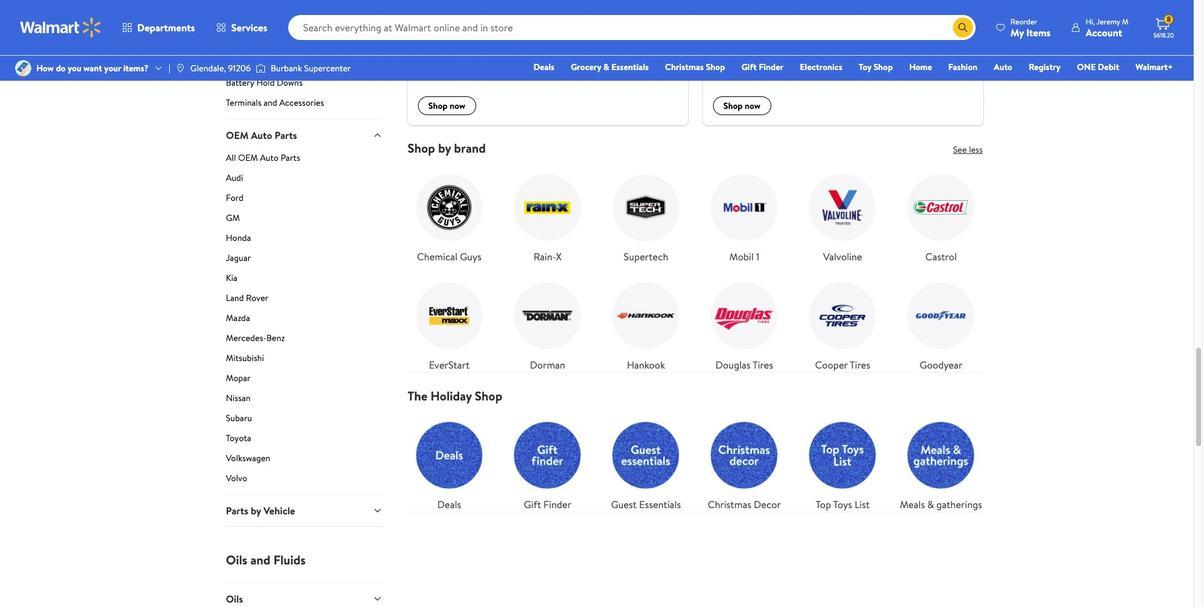 Task type: describe. For each thing, give the bounding box(es) containing it.
honda link
[[226, 232, 383, 249]]

registry
[[1029, 61, 1061, 73]]

dorman
[[530, 359, 565, 372]]

shop down super
[[706, 61, 725, 73]]

battery hold downs link
[[226, 77, 383, 94]]

1 vertical spatial deals
[[437, 498, 461, 512]]

everstart list item
[[400, 0, 695, 126]]

2 your from the left
[[104, 62, 121, 75]]

subaru link
[[226, 412, 383, 430]]

jaguar link
[[226, 252, 383, 269]]

1 vertical spatial essentials
[[639, 498, 681, 512]]

valvoline
[[823, 250, 862, 264]]

Walmart Site-Wide search field
[[288, 15, 975, 40]]

volvo
[[226, 472, 247, 485]]

oils and fluids
[[226, 552, 306, 569]]

everstart for everstart reliable batteries to power through every drive.
[[418, 41, 464, 57]]

rover
[[246, 292, 268, 304]]

burbank supercenter
[[271, 62, 351, 75]]

cooper tires
[[815, 359, 870, 372]]

shop inside everstart list item
[[428, 100, 448, 112]]

& for meals
[[927, 498, 934, 512]]

mobil 1 link
[[703, 166, 786, 265]]

mobil 1
[[729, 250, 759, 264]]

auto inside auto link
[[994, 61, 1012, 73]]

cooper tires link
[[801, 275, 884, 373]]

ride
[[748, 62, 763, 74]]

shop now for tech
[[723, 100, 761, 112]]

list containing deals
[[400, 404, 990, 513]]

all battery accessories link
[[226, 57, 383, 74]]

its
[[796, 62, 805, 74]]

ford link
[[226, 192, 383, 209]]

mazda link
[[226, 312, 383, 329]]

mobil
[[729, 250, 754, 264]]

oils for oils and fluids
[[226, 552, 247, 569]]

fashion link
[[943, 60, 983, 74]]

meals & gatherings
[[900, 498, 982, 512]]

douglas tires link
[[703, 275, 786, 373]]

meals & gatherings link
[[899, 414, 983, 513]]

glendale,
[[190, 62, 226, 75]]

parts by vehicle button
[[226, 495, 383, 527]]

walmart+ link
[[1130, 60, 1179, 74]]

decor
[[754, 498, 781, 512]]

burbank
[[271, 62, 302, 75]]

goodyear
[[920, 359, 962, 372]]

christmas shop link
[[659, 60, 731, 74]]

honda
[[226, 232, 251, 244]]

parts inside parts by vehicle dropdown button
[[226, 504, 248, 518]]

$618.20
[[1154, 31, 1174, 39]]

oem inside dropdown button
[[226, 129, 249, 142]]

and for terminals
[[264, 97, 277, 109]]

shop left brand on the top left of the page
[[408, 140, 435, 157]]

all for oem
[[226, 151, 236, 164]]

0 horizontal spatial gift finder link
[[506, 414, 589, 513]]

volkswagen link
[[226, 452, 383, 470]]

0 horizontal spatial gift finder
[[524, 498, 571, 512]]

supercenter
[[304, 62, 351, 75]]

chemical guys link
[[408, 166, 491, 265]]

volkswagen
[[226, 452, 270, 465]]

mitsubishi
[[226, 352, 264, 364]]

see less button
[[953, 144, 983, 156]]

1 vertical spatial oem
[[238, 151, 258, 164]]

deals link for guest essentials link
[[408, 414, 491, 513]]

fluids
[[273, 552, 306, 569]]

rain-x
[[533, 250, 562, 264]]

accessories for and
[[279, 97, 324, 109]]

departments
[[137, 21, 195, 34]]

tires for douglas tires
[[753, 359, 773, 372]]

hankook
[[627, 359, 665, 372]]

mercedes-benz link
[[226, 332, 383, 349]]

one
[[1077, 61, 1096, 73]]

home link
[[903, 60, 938, 74]]

and for oils
[[250, 552, 270, 569]]

how do you want your items?
[[36, 62, 149, 75]]

reliable
[[418, 62, 447, 74]]

all oem auto parts link
[[226, 151, 383, 169]]

by for brand
[[438, 140, 451, 157]]

castrol link
[[899, 166, 983, 265]]

electronics
[[800, 61, 842, 73]]

less
[[969, 144, 983, 156]]

goodyear link
[[899, 275, 983, 373]]

8
[[1167, 14, 1171, 25]]

dorman link
[[506, 275, 589, 373]]

top toys list link
[[801, 414, 884, 513]]

christmas for christmas shop
[[665, 61, 704, 73]]

shop right holiday
[[475, 388, 502, 405]]

everstart link
[[408, 275, 491, 373]]

audi link
[[226, 171, 383, 189]]

oem auto parts button
[[226, 119, 383, 151]]

you
[[68, 62, 81, 75]]

want
[[83, 62, 102, 75]]

parts inside all oem auto parts link
[[281, 151, 300, 164]]

gm link
[[226, 212, 383, 229]]

parts inside the oem auto parts dropdown button
[[275, 129, 297, 142]]

cooper
[[815, 359, 848, 372]]

shop right toy
[[874, 61, 893, 73]]

chemical
[[417, 250, 457, 264]]

auto inside all oem auto parts link
[[260, 151, 279, 164]]

everstart reliable batteries to power through every drive.
[[418, 41, 597, 74]]

my
[[1011, 25, 1024, 39]]

list
[[855, 498, 870, 512]]

mopar
[[226, 372, 251, 385]]

hold
[[256, 77, 275, 89]]

battery for hold
[[226, 77, 254, 89]]

toy
[[859, 61, 871, 73]]

christmas shop
[[665, 61, 725, 73]]

douglas tires
[[716, 359, 773, 372]]

valvoline link
[[801, 166, 884, 265]]

your inside super tech get your ride running its best, for less.
[[729, 62, 746, 74]]

deals link for christmas shop link
[[528, 60, 560, 74]]

all oem auto parts
[[226, 151, 300, 164]]

toyota
[[226, 432, 251, 445]]

subaru
[[226, 412, 252, 425]]

terminals and accessories
[[226, 97, 324, 109]]

accessories inside dropdown button
[[261, 34, 312, 48]]

guest essentials
[[611, 498, 681, 512]]

Search search field
[[288, 15, 975, 40]]

terminals and accessories link
[[226, 97, 383, 119]]

everstart for everstart
[[429, 359, 470, 372]]



Task type: vqa. For each thing, say whether or not it's contained in the screenshot.
Tech toys
no



Task type: locate. For each thing, give the bounding box(es) containing it.
 image left how
[[15, 60, 31, 76]]

list
[[400, 0, 990, 126], [400, 156, 990, 373], [400, 404, 990, 513]]

parts up all oem auto parts link
[[275, 129, 297, 142]]

2 vertical spatial auto
[[260, 151, 279, 164]]

0 vertical spatial all
[[226, 57, 236, 69]]

1 horizontal spatial tires
[[850, 359, 870, 372]]

0 horizontal spatial deals link
[[408, 414, 491, 513]]

parts up audi link
[[281, 151, 300, 164]]

1 horizontal spatial deals
[[533, 61, 554, 73]]

and inside 'link'
[[264, 97, 277, 109]]

1 vertical spatial and
[[250, 552, 270, 569]]

top
[[816, 498, 831, 512]]

brand
[[454, 140, 486, 157]]

& right meals
[[927, 498, 934, 512]]

jeremy
[[1096, 16, 1120, 27]]

1 horizontal spatial now
[[745, 100, 761, 112]]

christmas decor link
[[703, 414, 786, 513]]

running
[[765, 62, 794, 74]]

by inside dropdown button
[[251, 504, 261, 518]]

0 vertical spatial finder
[[759, 61, 784, 73]]

all down services dropdown button
[[226, 57, 236, 69]]

all inside all battery accessories "link"
[[226, 57, 236, 69]]

grocery
[[571, 61, 601, 73]]

hi,
[[1086, 16, 1095, 27]]

battery hold downs
[[226, 77, 303, 89]]

volvo link
[[226, 472, 383, 495]]

battery up 91206
[[226, 34, 258, 48]]

 image
[[175, 63, 185, 73]]

parts by vehicle
[[226, 504, 295, 518]]

everstart inside everstart reliable batteries to power through every drive.
[[418, 41, 464, 57]]

one debit link
[[1071, 60, 1125, 74]]

1 horizontal spatial your
[[729, 62, 746, 74]]

christmas left the decor
[[708, 498, 751, 512]]

0 vertical spatial everstart
[[418, 41, 464, 57]]

0 horizontal spatial by
[[251, 504, 261, 518]]

0 horizontal spatial gift
[[524, 498, 541, 512]]

accessories down battery hold downs link
[[279, 97, 324, 109]]

0 vertical spatial and
[[264, 97, 277, 109]]

auto
[[994, 61, 1012, 73], [251, 129, 272, 142], [260, 151, 279, 164]]

oils button
[[226, 583, 383, 608]]

parts down volvo
[[226, 504, 248, 518]]

0 vertical spatial christmas
[[665, 61, 704, 73]]

1 vertical spatial finder
[[543, 498, 571, 512]]

1 vertical spatial christmas
[[708, 498, 751, 512]]

0 horizontal spatial christmas
[[665, 61, 704, 73]]

jaguar
[[226, 252, 251, 264]]

oils left 'fluids'
[[226, 552, 247, 569]]

1 tires from the left
[[753, 359, 773, 372]]

0 horizontal spatial tires
[[753, 359, 773, 372]]

meals
[[900, 498, 925, 512]]

1 vertical spatial by
[[251, 504, 261, 518]]

1 horizontal spatial gift finder link
[[736, 60, 789, 74]]

accessories for battery
[[268, 57, 313, 69]]

now
[[450, 100, 465, 112], [745, 100, 761, 112]]

1 vertical spatial deals link
[[408, 414, 491, 513]]

get
[[713, 62, 727, 74]]

2 oils from the top
[[226, 593, 243, 607]]

2 vertical spatial list
[[400, 404, 990, 513]]

by
[[438, 140, 451, 157], [251, 504, 261, 518]]

2 shop now from the left
[[723, 100, 761, 112]]

1 vertical spatial &
[[927, 498, 934, 512]]

hankook link
[[604, 275, 688, 373]]

now inside everstart list item
[[450, 100, 465, 112]]

& for grocery
[[603, 61, 609, 73]]

2 tires from the left
[[850, 359, 870, 372]]

1 vertical spatial all
[[226, 151, 236, 164]]

shop by brand
[[408, 140, 486, 157]]

battery down 91206
[[226, 77, 254, 89]]

deals
[[533, 61, 554, 73], [437, 498, 461, 512]]

 image for how do you want your items?
[[15, 60, 31, 76]]

0 vertical spatial list
[[400, 0, 990, 126]]

oem
[[226, 129, 249, 142], [238, 151, 258, 164]]

tires right cooper
[[850, 359, 870, 372]]

accessories
[[261, 34, 312, 48], [268, 57, 313, 69], [279, 97, 324, 109]]

battery inside battery accessories dropdown button
[[226, 34, 258, 48]]

all inside all oem auto parts link
[[226, 151, 236, 164]]

2 vertical spatial accessories
[[279, 97, 324, 109]]

battery inside all battery accessories "link"
[[238, 57, 266, 69]]

1 oils from the top
[[226, 552, 247, 569]]

0 vertical spatial oils
[[226, 552, 247, 569]]

accessories up burbank
[[261, 34, 312, 48]]

shop inside super tech list item
[[723, 100, 743, 112]]

1 horizontal spatial gift finder
[[741, 61, 784, 73]]

all for battery
[[226, 57, 236, 69]]

guest
[[611, 498, 637, 512]]

1 vertical spatial gift
[[524, 498, 541, 512]]

1 all from the top
[[226, 57, 236, 69]]

shop now inside everstart list item
[[428, 100, 465, 112]]

1 list from the top
[[400, 0, 990, 126]]

gift inside list
[[524, 498, 541, 512]]

0 vertical spatial battery
[[226, 34, 258, 48]]

one debit
[[1077, 61, 1119, 73]]

1 horizontal spatial finder
[[759, 61, 784, 73]]

1 vertical spatial auto
[[251, 129, 272, 142]]

1 horizontal spatial christmas
[[708, 498, 751, 512]]

items?
[[123, 62, 149, 75]]

shop now inside super tech list item
[[723, 100, 761, 112]]

0 vertical spatial &
[[603, 61, 609, 73]]

1 now from the left
[[450, 100, 465, 112]]

battery inside battery hold downs link
[[226, 77, 254, 89]]

oem down terminals
[[226, 129, 249, 142]]

now for tech
[[745, 100, 761, 112]]

battery for accessories
[[226, 34, 258, 48]]

0 horizontal spatial now
[[450, 100, 465, 112]]

0 horizontal spatial your
[[104, 62, 121, 75]]

now for reliable
[[450, 100, 465, 112]]

list containing everstart
[[400, 0, 990, 126]]

accessories up downs
[[268, 57, 313, 69]]

1 horizontal spatial deals link
[[528, 60, 560, 74]]

and down hold
[[264, 97, 277, 109]]

1 horizontal spatial by
[[438, 140, 451, 157]]

1 vertical spatial parts
[[281, 151, 300, 164]]

douglas
[[716, 359, 751, 372]]

1 vertical spatial list
[[400, 156, 990, 373]]

1 vertical spatial gift finder link
[[506, 414, 589, 513]]

2 list from the top
[[400, 156, 990, 373]]

auto down oem auto parts
[[260, 151, 279, 164]]

accessories inside "link"
[[268, 57, 313, 69]]

registry link
[[1023, 60, 1066, 74]]

toys
[[833, 498, 852, 512]]

toy shop link
[[853, 60, 898, 74]]

0 horizontal spatial &
[[603, 61, 609, 73]]

oils inside dropdown button
[[226, 593, 243, 607]]

super
[[713, 41, 741, 57]]

mopar link
[[226, 372, 383, 390]]

tires right douglas at bottom right
[[753, 359, 773, 372]]

finder
[[759, 61, 784, 73], [543, 498, 571, 512]]

holiday
[[430, 388, 472, 405]]

list containing chemical guys
[[400, 156, 990, 373]]

0 horizontal spatial finder
[[543, 498, 571, 512]]

 image for burbank supercenter
[[256, 62, 266, 75]]

2 now from the left
[[745, 100, 761, 112]]

hi, jeremy m account
[[1086, 16, 1128, 39]]

vehicle
[[263, 504, 295, 518]]

2 vertical spatial parts
[[226, 504, 248, 518]]

walmart image
[[20, 18, 102, 38]]

1 shop now from the left
[[428, 100, 465, 112]]

super tech get your ride running its best, for less.
[[713, 41, 857, 74]]

shop down reliable at the top left of the page
[[428, 100, 448, 112]]

 image
[[15, 60, 31, 76], [256, 62, 266, 75]]

shop now for reliable
[[428, 100, 465, 112]]

mercedes-benz
[[226, 332, 285, 344]]

auto down my
[[994, 61, 1012, 73]]

services
[[231, 21, 267, 34]]

0 vertical spatial gift finder link
[[736, 60, 789, 74]]

0 vertical spatial gift
[[741, 61, 757, 73]]

grocery & essentials
[[571, 61, 649, 73]]

guys
[[460, 250, 481, 264]]

everstart
[[418, 41, 464, 57], [429, 359, 470, 372]]

reorder my items
[[1011, 16, 1051, 39]]

shop now down "ride"
[[723, 100, 761, 112]]

0 vertical spatial by
[[438, 140, 451, 157]]

0 vertical spatial gift finder
[[741, 61, 784, 73]]

accessories inside 'link'
[[279, 97, 324, 109]]

1 vertical spatial accessories
[[268, 57, 313, 69]]

parts
[[275, 129, 297, 142], [281, 151, 300, 164], [226, 504, 248, 518]]

the
[[408, 388, 427, 405]]

1 horizontal spatial  image
[[256, 62, 266, 75]]

shop now down reliable at the top left of the page
[[428, 100, 465, 112]]

2 all from the top
[[226, 151, 236, 164]]

gm
[[226, 212, 240, 224]]

audi
[[226, 171, 243, 184]]

super tech list item
[[695, 0, 990, 126]]

0 horizontal spatial shop now
[[428, 100, 465, 112]]

1 vertical spatial battery
[[238, 57, 266, 69]]

1 vertical spatial gift finder
[[524, 498, 571, 512]]

supertech
[[624, 250, 668, 264]]

now down "ride"
[[745, 100, 761, 112]]

0 vertical spatial accessories
[[261, 34, 312, 48]]

land rover
[[226, 292, 268, 304]]

everstart up reliable at the top left of the page
[[418, 41, 464, 57]]

3 list from the top
[[400, 404, 990, 513]]

shop down the "get"
[[723, 100, 743, 112]]

everstart up holiday
[[429, 359, 470, 372]]

0 vertical spatial parts
[[275, 129, 297, 142]]

0 horizontal spatial  image
[[15, 60, 31, 76]]

shop
[[706, 61, 725, 73], [874, 61, 893, 73], [428, 100, 448, 112], [723, 100, 743, 112], [408, 140, 435, 157], [475, 388, 502, 405]]

1 horizontal spatial &
[[927, 498, 934, 512]]

 image up battery hold downs
[[256, 62, 266, 75]]

nissan link
[[226, 392, 383, 410]]

batteries
[[450, 62, 483, 74]]

departments button
[[112, 13, 206, 43]]

all up audi
[[226, 151, 236, 164]]

guest essentials link
[[604, 414, 688, 513]]

essentials
[[611, 61, 649, 73], [639, 498, 681, 512]]

oils down oils and fluids
[[226, 593, 243, 607]]

christmas left the "get"
[[665, 61, 704, 73]]

by for vehicle
[[251, 504, 261, 518]]

account
[[1086, 25, 1122, 39]]

1 horizontal spatial gift
[[741, 61, 757, 73]]

essentials down search "search box"
[[611, 61, 649, 73]]

mazda
[[226, 312, 250, 324]]

1 horizontal spatial shop now
[[723, 100, 761, 112]]

battery
[[226, 34, 258, 48], [238, 57, 266, 69], [226, 77, 254, 89]]

chemical guys
[[417, 250, 481, 264]]

search icon image
[[958, 23, 968, 33]]

0 vertical spatial essentials
[[611, 61, 649, 73]]

battery up battery hold downs
[[238, 57, 266, 69]]

& right drive.
[[603, 61, 609, 73]]

now inside super tech list item
[[745, 100, 761, 112]]

for
[[828, 62, 839, 74]]

auto up all oem auto parts
[[251, 129, 272, 142]]

2 vertical spatial battery
[[226, 77, 254, 89]]

0 vertical spatial oem
[[226, 129, 249, 142]]

auto link
[[988, 60, 1018, 74]]

christmas for christmas decor
[[708, 498, 751, 512]]

by left brand on the top left of the page
[[438, 140, 451, 157]]

christmas
[[665, 61, 704, 73], [708, 498, 751, 512]]

0 horizontal spatial deals
[[437, 498, 461, 512]]

through
[[521, 62, 551, 74]]

kia
[[226, 272, 237, 284]]

essentials right guest
[[639, 498, 681, 512]]

0 vertical spatial deals link
[[528, 60, 560, 74]]

and left 'fluids'
[[250, 552, 270, 569]]

8 $618.20
[[1154, 14, 1174, 39]]

nissan
[[226, 392, 251, 405]]

by left the vehicle
[[251, 504, 261, 518]]

tires for cooper tires
[[850, 359, 870, 372]]

now down batteries
[[450, 100, 465, 112]]

your right the "get"
[[729, 62, 746, 74]]

0 vertical spatial auto
[[994, 61, 1012, 73]]

oils for oils
[[226, 593, 243, 607]]

1 vertical spatial everstart
[[429, 359, 470, 372]]

mitsubishi link
[[226, 352, 383, 369]]

1 vertical spatial oils
[[226, 593, 243, 607]]

auto inside the oem auto parts dropdown button
[[251, 129, 272, 142]]

1 your from the left
[[729, 62, 746, 74]]

0 vertical spatial deals
[[533, 61, 554, 73]]

your right want
[[104, 62, 121, 75]]

toyota link
[[226, 432, 383, 450]]

land
[[226, 292, 244, 304]]

see less
[[953, 144, 983, 156]]

debit
[[1098, 61, 1119, 73]]

oem up audi
[[238, 151, 258, 164]]



